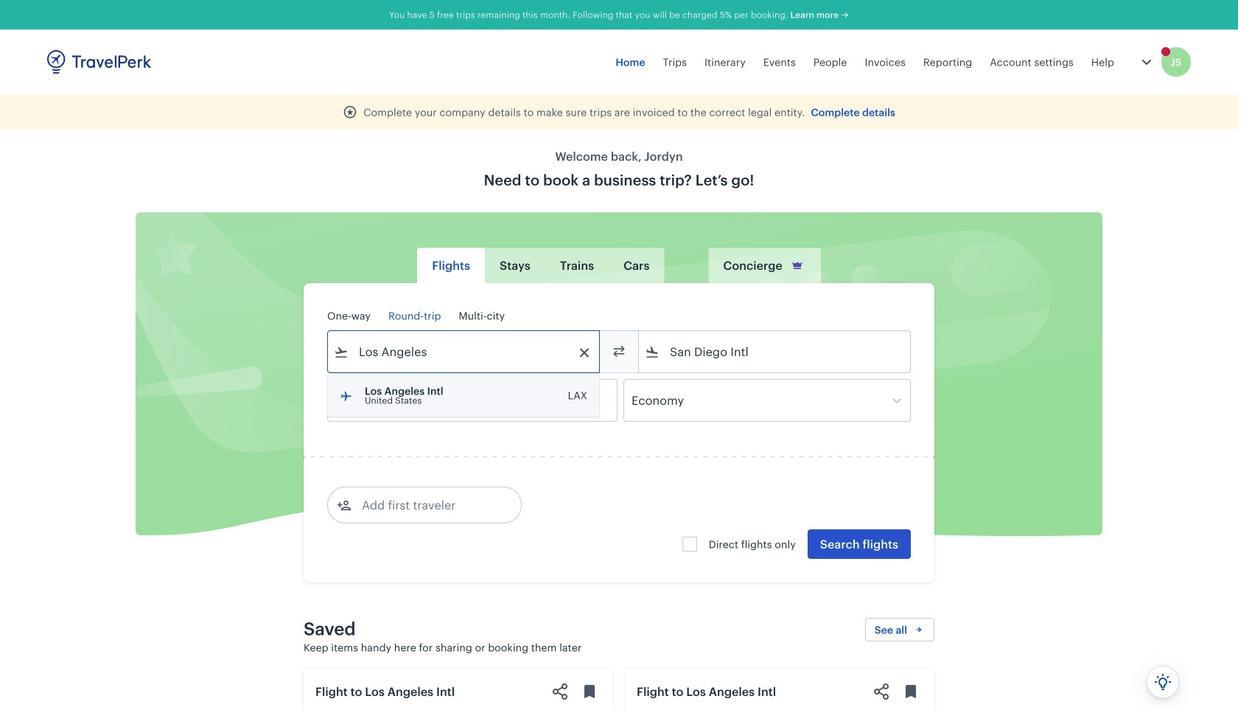 Task type: describe. For each thing, give the bounding box(es) containing it.
From search field
[[349, 340, 580, 363]]

To search field
[[660, 340, 891, 363]]

Add first traveler search field
[[352, 493, 505, 517]]

Depart text field
[[349, 380, 425, 421]]



Task type: locate. For each thing, give the bounding box(es) containing it.
Return text field
[[436, 380, 513, 421]]



